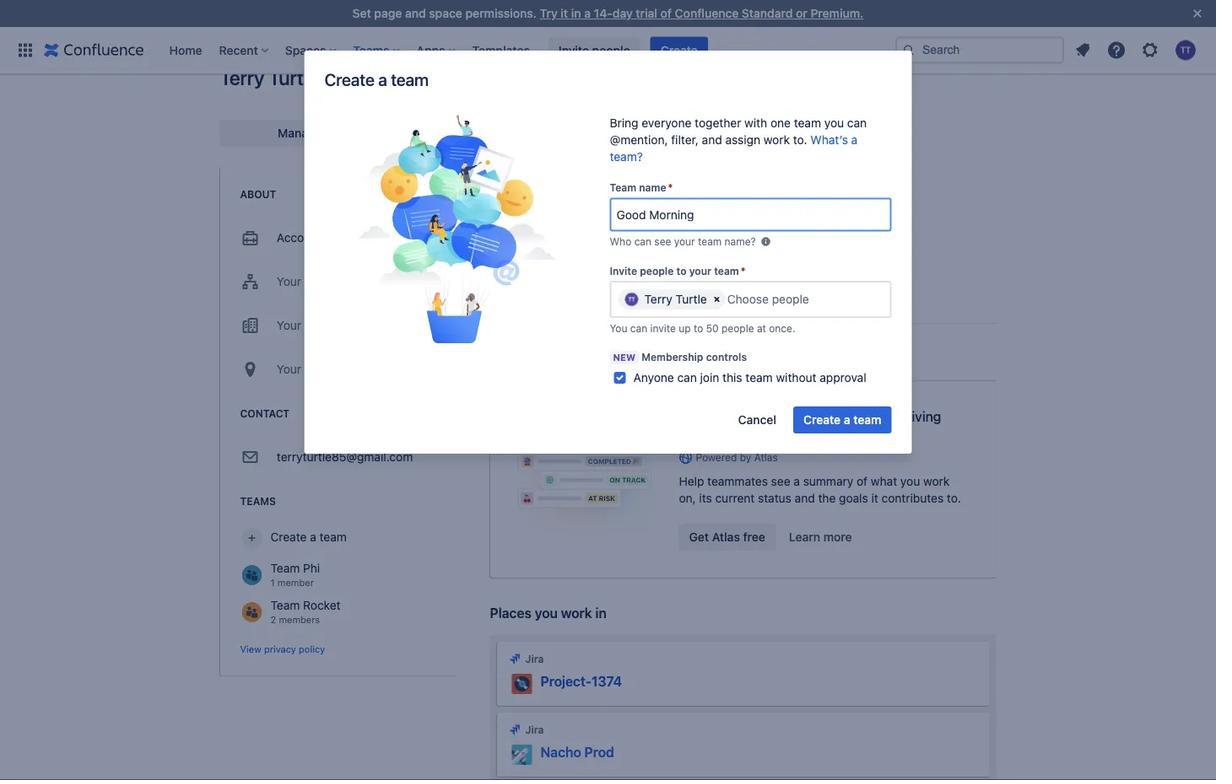 Task type: vqa. For each thing, say whether or not it's contained in the screenshot.
bottommost /
no



Task type: describe. For each thing, give the bounding box(es) containing it.
can left invite
[[631, 322, 648, 334]]

jira image for project-
[[509, 653, 522, 666]]

department
[[305, 275, 368, 289]]

premium.
[[811, 6, 864, 20]]

2 horizontal spatial people
[[722, 322, 754, 334]]

spaces button
[[280, 37, 343, 64]]

jira image
[[509, 653, 522, 666]]

invite for invite people
[[559, 43, 589, 57]]

this for improve waiting list experience
[[659, 195, 675, 206]]

get atlas free button
[[679, 524, 776, 551]]

you updated this yesterday
[[600, 232, 721, 243]]

team?
[[610, 150, 643, 164]]

1 vertical spatial to
[[694, 322, 704, 334]]

14-
[[594, 6, 613, 20]]

invite people button
[[549, 37, 641, 64]]

atlas inside get atlas free button
[[712, 531, 740, 544]]

1 vertical spatial nacho
[[539, 269, 568, 280]]

powered by atlas
[[696, 452, 778, 464]]

what's a team? link
[[610, 133, 858, 164]]

at
[[757, 322, 767, 334]]

0 vertical spatial prod
[[570, 232, 591, 243]]

up
[[679, 322, 691, 334]]

see for team name
[[655, 236, 671, 248]]

and inside help teammates see a summary of what you work on, its current status and the goals it contributes to.
[[795, 492, 815, 506]]

its
[[699, 492, 712, 506]]

dance
[[612, 104, 646, 118]]

global element
[[10, 27, 892, 74]]

of inside the share the status of the work you're driving towards
[[784, 409, 796, 425]]

can up profile at the right
[[635, 236, 652, 248]]

1 vertical spatial prod
[[570, 269, 591, 280]]

integrate for integrate api & sdk
[[539, 141, 588, 155]]

bring everyone together with one team you can @mention, filter, and assign work to.
[[610, 116, 867, 147]]

0 horizontal spatial you
[[535, 606, 558, 622]]

towards
[[679, 426, 729, 442]]

see for share the status of the work you're driving towards
[[771, 475, 791, 489]]

by
[[740, 452, 752, 464]]

together
[[695, 116, 742, 130]]

organization
[[305, 319, 372, 333]]

1 vertical spatial create a team
[[804, 413, 882, 427]]

updated up profile at the right
[[620, 232, 656, 243]]

can inside bring everyone together with one team you can @mention, filter, and assign work to.
[[848, 116, 867, 130]]

status inside help teammates see a summary of what you work on, its current status and the goals it contributes to.
[[758, 492, 792, 506]]

project-1374
[[541, 674, 622, 690]]

0 vertical spatial in
[[571, 6, 581, 20]]

get atlas free
[[689, 531, 766, 544]]

anyone
[[634, 371, 674, 385]]

your inside manage your account link
[[325, 126, 350, 140]]

the inside integrate the dance floor you updated this yesterday
[[591, 104, 609, 118]]

profile
[[616, 253, 650, 267]]

name
[[639, 182, 667, 194]]

set
[[353, 6, 371, 20]]

improve waiting list experience you updated this yesterday
[[539, 179, 721, 206]]

on
[[542, 43, 558, 59]]

Search field
[[896, 37, 1065, 64]]

0 horizontal spatial of
[[661, 6, 672, 20]]

view privacy policy
[[240, 644, 325, 655]]

share
[[679, 409, 715, 425]]

here
[[675, 269, 694, 280]]

help teammates see a summary of what you work on, its current status and the goals it contributes to.
[[679, 475, 961, 506]]

spaces
[[285, 43, 326, 57]]

invite people to your team *
[[610, 265, 746, 277]]

0 horizontal spatial *
[[668, 182, 673, 194]]

atlas inside powered by atlas link
[[755, 452, 778, 464]]

learn
[[789, 531, 821, 544]]

1 horizontal spatial terry turtle
[[645, 293, 707, 306]]

search image
[[903, 43, 916, 57]]

learn more button
[[779, 524, 863, 551]]

apps
[[417, 43, 445, 57]]

contributes
[[882, 492, 944, 506]]

jira for nacho prod
[[526, 724, 544, 736]]

0 vertical spatial terry turtle
[[220, 66, 319, 89]]

help
[[679, 475, 704, 489]]

work inside bring everyone together with one team you can @mention, filter, and assign work to.
[[764, 133, 790, 147]]

teams
[[240, 496, 276, 507]]

people for invite people
[[592, 43, 630, 57]]

you inside help teammates see a summary of what you work on, its current status and the goals it contributes to.
[[901, 475, 920, 489]]

integrate the dance floor you updated this yesterday
[[539, 104, 726, 131]]

refactor
[[539, 253, 585, 267]]

jira for project-1374
[[526, 653, 544, 665]]

create inside create link
[[661, 43, 698, 57]]

without
[[776, 371, 817, 385]]

it inside help teammates see a summary of what you work on, its current status and the goals it contributes to.
[[872, 492, 879, 506]]

user
[[589, 253, 612, 267]]

approval
[[820, 371, 867, 385]]

location
[[305, 363, 348, 377]]

Choose people text field
[[728, 291, 831, 308]]

the down the without
[[800, 409, 820, 425]]

50
[[706, 322, 719, 334]]

@mention,
[[610, 133, 668, 147]]

settings icon image
[[1141, 40, 1161, 60]]

clear image
[[711, 293, 724, 306]]

new
[[613, 352, 636, 363]]

project-1374 link
[[541, 674, 622, 690]]

close image
[[1188, 3, 1208, 24]]

your for who
[[674, 236, 695, 248]]

sdk
[[624, 141, 648, 155]]

invite
[[651, 322, 676, 334]]

yesterday up "invite people to your team *"
[[678, 232, 721, 243]]

yesterday for floor
[[683, 120, 726, 131]]

goals
[[839, 492, 869, 506]]

this for integrate api & sdk
[[664, 157, 680, 168]]

you inside integrate api & sdk you updated this yesterday
[[605, 157, 622, 168]]

the up towards
[[719, 409, 739, 425]]

banner containing home
[[0, 27, 1217, 74]]

work inside the share the status of the work you're driving towards
[[823, 409, 854, 425]]

this inside new membership controls anyone can join this team without approval
[[723, 371, 743, 385]]

express checkout
[[539, 216, 635, 230]]

you down checkout
[[600, 232, 617, 243]]

your for your organization
[[277, 319, 301, 333]]

experience
[[647, 179, 707, 192]]

list
[[628, 179, 644, 192]]

integrate api & sdk you updated this yesterday
[[539, 141, 726, 168]]

more
[[824, 531, 852, 544]]

places
[[490, 606, 532, 622]]

or
[[796, 6, 808, 20]]

trial
[[636, 6, 658, 20]]

cancel
[[738, 413, 777, 427]]

powered by atlas link
[[679, 451, 970, 465]]

join
[[700, 371, 720, 385]]

confluence
[[675, 6, 739, 20]]

updated for floor
[[624, 120, 661, 131]]

team inside new membership controls anyone can join this team without approval
[[746, 371, 773, 385]]

everyone
[[642, 116, 692, 130]]

you inside bring everyone together with one team you can @mention, filter, and assign work to.
[[825, 116, 844, 130]]

e.g. HR Team, Redesign Project, Team Mango field
[[612, 200, 890, 230]]

2 vertical spatial create a team
[[271, 531, 347, 545]]

who
[[610, 236, 632, 248]]

home
[[169, 43, 202, 57]]

all
[[985, 43, 997, 57]]

a inside help teammates see a summary of what you work on, its current status and the goals it contributes to.
[[794, 475, 800, 489]]

jira image for nacho
[[509, 723, 522, 737]]

project-
[[541, 674, 592, 690]]

view privacy policy link
[[240, 644, 325, 655]]

team
[[610, 182, 637, 194]]

assign
[[726, 133, 761, 147]]

learn more
[[789, 531, 852, 544]]

templates link
[[467, 37, 535, 64]]

create down teams
[[271, 531, 307, 545]]



Task type: locate. For each thing, give the bounding box(es) containing it.
manage your account
[[278, 126, 398, 140]]

nacho prod down express
[[539, 232, 591, 243]]

cancel button
[[728, 407, 787, 434]]

checkout
[[585, 216, 635, 230]]

yesterday for experience
[[678, 195, 721, 206]]

you up new
[[610, 322, 628, 334]]

yesterday up "filter,"
[[683, 120, 726, 131]]

create
[[661, 43, 698, 57], [325, 69, 375, 89], [804, 413, 841, 427], [271, 531, 307, 545]]

0 horizontal spatial to
[[677, 265, 687, 277]]

your up the data on the top right of page
[[674, 236, 695, 248]]

you up contributes
[[901, 475, 920, 489]]

turtle
[[269, 66, 319, 89], [676, 293, 707, 306]]

people for invite people to your team *
[[640, 265, 674, 277]]

0 horizontal spatial atlas
[[712, 531, 740, 544]]

2 vertical spatial prod
[[585, 745, 614, 761]]

updated down sdk
[[624, 157, 661, 168]]

1 vertical spatial in
[[596, 606, 607, 622]]

and down 'together'
[[702, 133, 722, 147]]

1 vertical spatial people
[[640, 265, 674, 277]]

places you work in
[[490, 606, 607, 622]]

in
[[571, 6, 581, 20], [596, 606, 607, 622]]

banner
[[0, 27, 1217, 74]]

work inside help teammates see a summary of what you work on, its current status and the goals it contributes to.
[[924, 475, 950, 489]]

waiting
[[586, 179, 625, 192]]

turtle left clear icon
[[676, 293, 707, 306]]

view all link
[[955, 43, 997, 57]]

integrate inside integrate the dance floor you updated this yesterday
[[539, 104, 588, 118]]

your left organization
[[277, 319, 301, 333]]

your left location
[[277, 363, 301, 377]]

updated inside integrate api & sdk you updated this yesterday
[[624, 157, 661, 168]]

membership
[[642, 352, 704, 363]]

integrate inside integrate api & sdk you updated this yesterday
[[539, 141, 588, 155]]

what's a team?
[[610, 133, 858, 164]]

about
[[240, 188, 276, 200]]

terry turtle down the "spaces"
[[220, 66, 319, 89]]

2 vertical spatial of
[[857, 475, 868, 489]]

1 vertical spatial see
[[771, 475, 791, 489]]

policy
[[299, 644, 325, 655]]

2 vertical spatial your
[[277, 363, 301, 377]]

1 vertical spatial of
[[784, 409, 796, 425]]

0 horizontal spatial create a team button
[[240, 522, 436, 556]]

your for invite
[[689, 265, 712, 277]]

0 vertical spatial to.
[[793, 133, 808, 147]]

0 horizontal spatial invite
[[559, 43, 589, 57]]

team name *
[[610, 182, 673, 194]]

1 vertical spatial and
[[702, 133, 722, 147]]

updated
[[624, 120, 661, 131], [624, 157, 661, 168], [620, 195, 656, 206], [620, 232, 656, 243]]

of up goals
[[857, 475, 868, 489]]

this up the data on the top right of page
[[659, 232, 675, 243]]

0 vertical spatial integrate
[[539, 104, 588, 118]]

invite
[[559, 43, 589, 57], [610, 265, 637, 277]]

status up by on the right bottom of the page
[[742, 409, 780, 425]]

you down refactor user profile data
[[600, 269, 617, 280]]

&
[[613, 141, 621, 155]]

0 vertical spatial to
[[677, 265, 687, 277]]

your for your department
[[277, 275, 301, 289]]

can inside new membership controls anyone can join this team without approval
[[678, 371, 697, 385]]

this up experience
[[664, 157, 680, 168]]

1 vertical spatial your
[[277, 319, 301, 333]]

you inside integrate the dance floor you updated this yesterday
[[605, 120, 622, 131]]

bring
[[610, 116, 639, 130]]

view all
[[955, 43, 997, 57]]

0 horizontal spatial it
[[561, 6, 568, 20]]

your right manage
[[325, 126, 350, 140]]

updated for experience
[[620, 195, 656, 206]]

you're
[[857, 409, 896, 425]]

1 horizontal spatial invite
[[610, 265, 637, 277]]

jira right jira icon
[[526, 653, 544, 665]]

you
[[605, 120, 622, 131], [605, 157, 622, 168], [600, 195, 617, 206], [600, 232, 617, 243], [600, 269, 617, 280], [610, 322, 628, 334]]

to. inside help teammates see a summary of what you work on, its current status and the goals it contributes to.
[[947, 492, 961, 506]]

integrate left api
[[539, 141, 588, 155]]

to down who can see your team name?
[[677, 265, 687, 277]]

invite people
[[559, 43, 630, 57]]

work right places on the bottom left
[[561, 606, 592, 622]]

integrate for integrate the dance floor
[[539, 104, 588, 118]]

day
[[613, 6, 633, 20]]

2 horizontal spatial you
[[901, 475, 920, 489]]

1 integrate from the top
[[539, 104, 588, 118]]

invite right on
[[559, 43, 589, 57]]

0 vertical spatial it
[[561, 6, 568, 20]]

0 vertical spatial your
[[325, 126, 350, 140]]

* down name?
[[741, 265, 746, 277]]

nacho down refactor
[[539, 269, 568, 280]]

0 vertical spatial and
[[405, 6, 426, 20]]

this down the "controls"
[[723, 371, 743, 385]]

0 horizontal spatial terry turtle
[[220, 66, 319, 89]]

1 horizontal spatial create a team button
[[794, 407, 892, 434]]

on,
[[679, 492, 696, 506]]

your location
[[277, 363, 348, 377]]

driving
[[899, 409, 942, 425]]

with
[[745, 116, 768, 130]]

it right try
[[561, 6, 568, 20]]

and down 'summary'
[[795, 492, 815, 506]]

account manager
[[277, 231, 373, 245]]

view for view all
[[955, 43, 981, 57]]

1 horizontal spatial view
[[955, 43, 981, 57]]

0 horizontal spatial see
[[655, 236, 671, 248]]

once.
[[769, 322, 796, 334]]

it
[[561, 6, 568, 20], [872, 492, 879, 506]]

1 vertical spatial *
[[741, 265, 746, 277]]

you down waiting
[[600, 195, 617, 206]]

the left bring
[[591, 104, 609, 118]]

templates
[[472, 43, 530, 57]]

status right current
[[758, 492, 792, 506]]

this inside integrate the dance floor you updated this yesterday
[[664, 120, 680, 131]]

set page and space permissions. try it in a 14-day trial of confluence standard or premium.
[[353, 6, 864, 20]]

to. left what's on the top right of page
[[793, 133, 808, 147]]

create a team image
[[357, 115, 557, 344]]

what's
[[811, 133, 848, 147]]

view
[[955, 43, 981, 57], [240, 644, 261, 655]]

2 vertical spatial your
[[689, 265, 712, 277]]

1 horizontal spatial see
[[771, 475, 791, 489]]

yesterday down "filter,"
[[683, 157, 726, 168]]

2 vertical spatial nacho prod
[[541, 745, 614, 761]]

0 horizontal spatial to.
[[793, 133, 808, 147]]

1 horizontal spatial and
[[702, 133, 722, 147]]

work left you're
[[823, 409, 854, 425]]

0 vertical spatial invite
[[559, 43, 589, 57]]

of right cancel
[[784, 409, 796, 425]]

2 vertical spatial nacho
[[541, 745, 581, 761]]

people
[[592, 43, 630, 57], [640, 265, 674, 277], [722, 322, 754, 334]]

home link
[[164, 37, 207, 64]]

updated inside improve waiting list experience you updated this yesterday
[[620, 195, 656, 206]]

0 vertical spatial you
[[825, 116, 844, 130]]

1 horizontal spatial of
[[784, 409, 796, 425]]

work up contributes
[[924, 475, 950, 489]]

1 horizontal spatial to
[[694, 322, 704, 334]]

yesterday up clear icon
[[697, 269, 740, 280]]

your up clear icon
[[689, 265, 712, 277]]

2 horizontal spatial and
[[795, 492, 815, 506]]

the inside help teammates see a summary of what you work on, its current status and the goals it contributes to.
[[818, 492, 836, 506]]

nacho down express
[[539, 232, 568, 243]]

0 vertical spatial status
[[742, 409, 780, 425]]

yesterday down experience
[[678, 195, 721, 206]]

this down 'floor'
[[664, 120, 680, 131]]

1 horizontal spatial in
[[596, 606, 607, 622]]

2 vertical spatial people
[[722, 322, 754, 334]]

status inside the share the status of the work you're driving towards
[[742, 409, 780, 425]]

nacho
[[539, 232, 568, 243], [539, 269, 568, 280], [541, 745, 581, 761]]

0 vertical spatial nacho
[[539, 232, 568, 243]]

the
[[591, 104, 609, 118], [719, 409, 739, 425], [800, 409, 820, 425], [818, 492, 836, 506]]

jira up nacho prod link
[[526, 724, 544, 736]]

1 horizontal spatial terry
[[645, 293, 673, 306]]

of
[[661, 6, 672, 20], [784, 409, 796, 425], [857, 475, 868, 489]]

0 vertical spatial of
[[661, 6, 672, 20]]

atlas right by on the right bottom of the page
[[755, 452, 778, 464]]

your team name is visible to anyone in your organisation. it may be visible on work shared outside your organisation. image
[[760, 235, 773, 249]]

create a team down teams
[[271, 531, 347, 545]]

0 vertical spatial turtle
[[269, 66, 319, 89]]

0 vertical spatial *
[[668, 182, 673, 194]]

1 vertical spatial nacho prod
[[539, 269, 591, 280]]

create a team up the account
[[325, 69, 429, 89]]

0 horizontal spatial people
[[592, 43, 630, 57]]

this down experience
[[659, 195, 675, 206]]

1 jira from the top
[[526, 653, 544, 665]]

nacho prod down refactor
[[539, 269, 591, 280]]

see inside help teammates see a summary of what you work on, its current status and the goals it contributes to.
[[771, 475, 791, 489]]

1 horizontal spatial *
[[741, 265, 746, 277]]

2 jira from the top
[[526, 724, 544, 736]]

0 horizontal spatial view
[[240, 644, 261, 655]]

try
[[540, 6, 558, 20]]

see right teammates on the right bottom
[[771, 475, 791, 489]]

1 horizontal spatial atlas
[[755, 452, 778, 464]]

0 vertical spatial terry
[[220, 66, 264, 89]]

filter,
[[671, 133, 699, 147]]

1 horizontal spatial people
[[640, 265, 674, 277]]

0 vertical spatial atlas
[[755, 452, 778, 464]]

0 vertical spatial see
[[655, 236, 671, 248]]

1 vertical spatial turtle
[[676, 293, 707, 306]]

1 horizontal spatial it
[[872, 492, 879, 506]]

one
[[771, 116, 791, 130]]

this for integrate the dance floor
[[664, 120, 680, 131]]

jira image
[[509, 653, 522, 666], [509, 723, 522, 737], [509, 723, 522, 737]]

view left privacy
[[240, 644, 261, 655]]

in left 14-
[[571, 6, 581, 20]]

worked
[[490, 43, 539, 59]]

and inside bring everyone together with one team you can @mention, filter, and assign work to.
[[702, 133, 722, 147]]

0 horizontal spatial and
[[405, 6, 426, 20]]

account
[[353, 126, 398, 140]]

can up what's on the top right of page
[[848, 116, 867, 130]]

you inside improve waiting list experience you updated this yesterday
[[600, 195, 617, 206]]

improve
[[539, 179, 583, 192]]

create a team button
[[794, 407, 892, 434], [240, 522, 436, 556]]

1 vertical spatial to.
[[947, 492, 961, 506]]

1 vertical spatial invite
[[610, 265, 637, 277]]

1 horizontal spatial turtle
[[676, 293, 707, 306]]

create up powered by atlas link
[[804, 413, 841, 427]]

create down spaces popup button
[[325, 69, 375, 89]]

controls
[[706, 352, 747, 363]]

updated inside integrate the dance floor you updated this yesterday
[[624, 120, 661, 131]]

to. right contributes
[[947, 492, 961, 506]]

2 vertical spatial and
[[795, 492, 815, 506]]

in up 1374
[[596, 606, 607, 622]]

create down try it in a 14-day trial of confluence standard or premium. link
[[661, 43, 698, 57]]

to
[[677, 265, 687, 277], [694, 322, 704, 334]]

1 horizontal spatial to.
[[947, 492, 961, 506]]

express
[[539, 216, 582, 230]]

1 horizontal spatial you
[[825, 116, 844, 130]]

atlas
[[755, 452, 778, 464], [712, 531, 740, 544]]

2 vertical spatial you
[[535, 606, 558, 622]]

prod down refactor
[[570, 269, 591, 280]]

updated up @mention,
[[624, 120, 661, 131]]

nacho down project-
[[541, 745, 581, 761]]

* right name
[[668, 182, 673, 194]]

this inside improve waiting list experience you updated this yesterday
[[659, 195, 675, 206]]

current
[[716, 492, 755, 506]]

turtle down the "spaces"
[[269, 66, 319, 89]]

0 vertical spatial your
[[277, 275, 301, 289]]

prod down express checkout
[[570, 232, 591, 243]]

nacho prod down project-1374 link
[[541, 745, 614, 761]]

atlas image
[[679, 451, 693, 465]]

you down &
[[605, 157, 622, 168]]

1 vertical spatial you
[[901, 475, 920, 489]]

integrate left bring
[[539, 104, 588, 118]]

can left join
[[678, 371, 697, 385]]

1374
[[592, 674, 622, 690]]

yesterday inside integrate the dance floor you updated this yesterday
[[683, 120, 726, 131]]

terry turtle down the you commented here yesterday
[[645, 293, 707, 306]]

commented
[[620, 269, 672, 280]]

space
[[429, 6, 463, 20]]

1 vertical spatial terry turtle
[[645, 293, 707, 306]]

0 vertical spatial view
[[955, 43, 981, 57]]

your department
[[277, 275, 368, 289]]

api
[[591, 141, 610, 155]]

it down what
[[872, 492, 879, 506]]

you commented here yesterday
[[600, 269, 740, 280]]

this inside integrate api & sdk you updated this yesterday
[[664, 157, 680, 168]]

0 vertical spatial nacho prod
[[539, 232, 591, 243]]

1 vertical spatial status
[[758, 492, 792, 506]]

1 vertical spatial your
[[674, 236, 695, 248]]

yesterday inside improve waiting list experience you updated this yesterday
[[678, 195, 721, 206]]

1 vertical spatial atlas
[[712, 531, 740, 544]]

1 vertical spatial view
[[240, 644, 261, 655]]

of right trial
[[661, 6, 672, 20]]

1 vertical spatial integrate
[[539, 141, 588, 155]]

powered
[[696, 452, 737, 464]]

who can see your team name?
[[610, 236, 756, 248]]

0 vertical spatial create a team button
[[794, 407, 892, 434]]

invite down who
[[610, 265, 637, 277]]

people inside button
[[592, 43, 630, 57]]

0 vertical spatial create a team
[[325, 69, 429, 89]]

a inside what's a team?
[[852, 133, 858, 147]]

new membership controls anyone can join this team without approval
[[613, 352, 867, 385]]

page
[[374, 6, 402, 20]]

yesterday inside integrate api & sdk you updated this yesterday
[[683, 157, 726, 168]]

work down 'one'
[[764, 133, 790, 147]]

manage your account link
[[220, 120, 456, 147]]

floor
[[649, 104, 674, 118]]

confluence image
[[44, 40, 144, 60], [44, 40, 144, 60]]

create link
[[651, 37, 708, 64]]

*
[[668, 182, 673, 194], [741, 265, 746, 277]]

1 vertical spatial terry
[[645, 293, 673, 306]]

yesterday for sdk
[[683, 157, 726, 168]]

1 vertical spatial jira
[[526, 724, 544, 736]]

0 vertical spatial people
[[592, 43, 630, 57]]

0 vertical spatial jira
[[526, 653, 544, 665]]

nacho prod link
[[541, 745, 614, 761]]

1 vertical spatial it
[[872, 492, 879, 506]]

view left all
[[955, 43, 981, 57]]

what
[[871, 475, 898, 489]]

to right up
[[694, 322, 704, 334]]

2 horizontal spatial of
[[857, 475, 868, 489]]

create a team up powered by atlas link
[[804, 413, 882, 427]]

2 your from the top
[[277, 319, 301, 333]]

updated for sdk
[[624, 157, 661, 168]]

see up the data on the top right of page
[[655, 236, 671, 248]]

3 your from the top
[[277, 363, 301, 377]]

of inside help teammates see a summary of what you work on, its current status and the goals it contributes to.
[[857, 475, 868, 489]]

to. inside bring everyone together with one team you can @mention, filter, and assign work to.
[[793, 133, 808, 147]]

your down account
[[277, 275, 301, 289]]

updated down team name *
[[620, 195, 656, 206]]

the down 'summary'
[[818, 492, 836, 506]]

1 your from the top
[[277, 275, 301, 289]]

invite inside invite people button
[[559, 43, 589, 57]]

invite for invite people to your team *
[[610, 265, 637, 277]]

and right page
[[405, 6, 426, 20]]

see
[[655, 236, 671, 248], [771, 475, 791, 489]]

your
[[277, 275, 301, 289], [277, 319, 301, 333], [277, 363, 301, 377]]

create a team element
[[339, 115, 575, 348]]

1 vertical spatial create a team button
[[240, 522, 436, 556]]

you up what's on the top right of page
[[825, 116, 844, 130]]

manager
[[325, 231, 373, 245]]

you down dance at the top right of the page
[[605, 120, 622, 131]]

apps button
[[411, 37, 462, 64]]

you right places on the bottom left
[[535, 606, 558, 622]]

prod down 1374
[[585, 745, 614, 761]]

terry turtle image
[[625, 293, 639, 306]]

2 integrate from the top
[[539, 141, 588, 155]]

atlas right the get
[[712, 531, 740, 544]]

0 horizontal spatial terry
[[220, 66, 264, 89]]

team inside bring everyone together with one team you can @mention, filter, and assign work to.
[[794, 116, 822, 130]]

this
[[664, 120, 680, 131], [664, 157, 680, 168], [659, 195, 675, 206], [659, 232, 675, 243], [723, 371, 743, 385]]

view for view privacy policy
[[240, 644, 261, 655]]

0 horizontal spatial in
[[571, 6, 581, 20]]

0 horizontal spatial turtle
[[269, 66, 319, 89]]

your for your location
[[277, 363, 301, 377]]

create a team
[[325, 69, 429, 89], [804, 413, 882, 427], [271, 531, 347, 545]]



